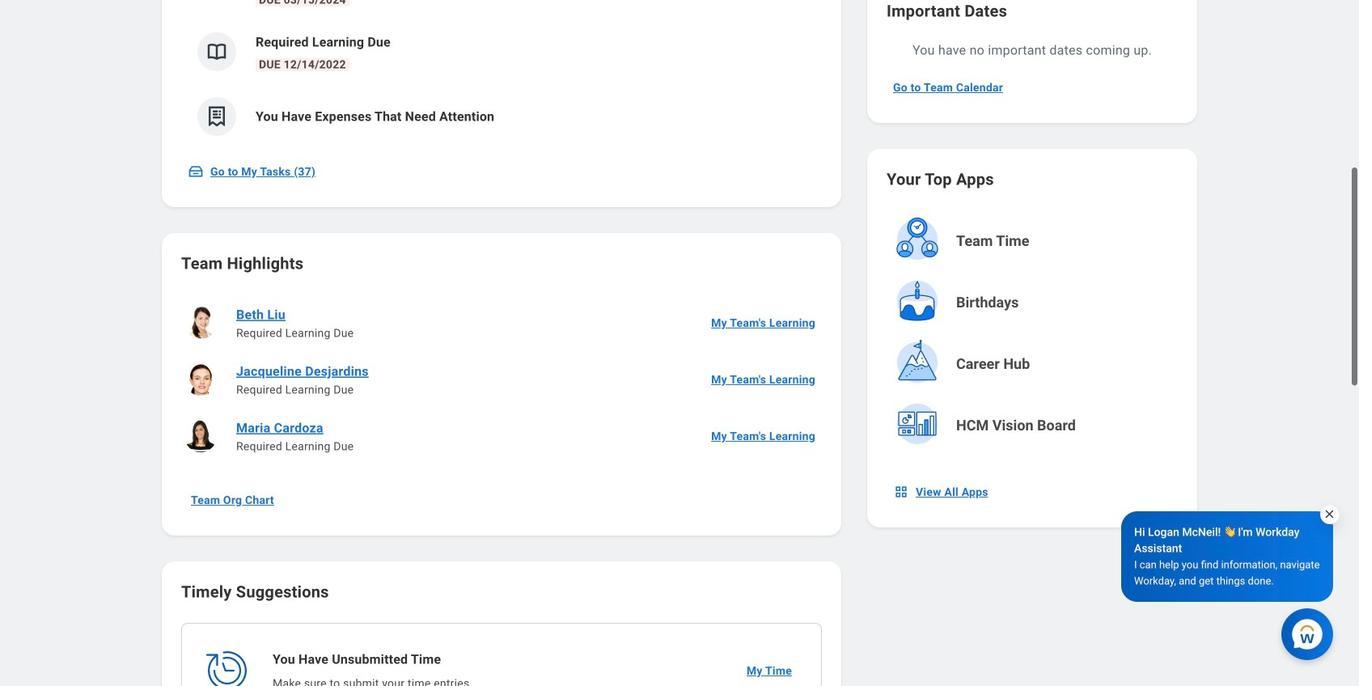 Task type: locate. For each thing, give the bounding box(es) containing it.
1 vertical spatial list
[[181, 295, 822, 465]]

0 vertical spatial list
[[181, 0, 822, 149]]

list
[[181, 0, 822, 149], [181, 295, 822, 465]]

inbox image
[[188, 163, 204, 180]]



Task type: describe. For each thing, give the bounding box(es) containing it.
nbox image
[[893, 484, 910, 500]]

x image
[[1324, 508, 1336, 520]]

book open image
[[205, 40, 229, 64]]

2 list from the top
[[181, 295, 822, 465]]

dashboard expenses image
[[205, 104, 229, 129]]

1 list from the top
[[181, 0, 822, 149]]



Task type: vqa. For each thing, say whether or not it's contained in the screenshot.
list
yes



